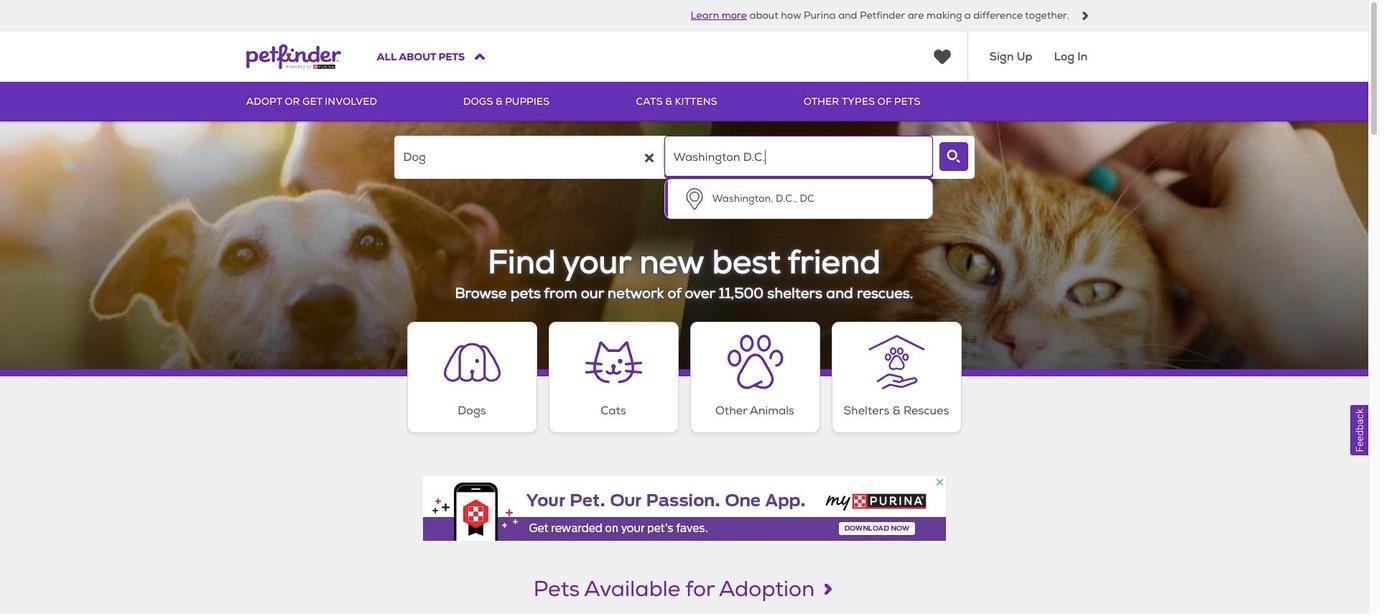 Task type: describe. For each thing, give the bounding box(es) containing it.
petfinder logo image
[[246, 32, 341, 82]]

9c2b2 image
[[1081, 11, 1089, 20]]



Task type: vqa. For each thing, say whether or not it's contained in the screenshot.
ANIMAL SEARCH SUGGESTIONS LIST BOX on the left
no



Task type: locate. For each thing, give the bounding box(es) containing it.
Search Terrier, Kitten, etc. text field
[[394, 136, 663, 179]]

primary element
[[246, 82, 1122, 121]]

Enter City, State, or ZIP text field
[[664, 136, 933, 179]]

advertisement element
[[423, 476, 946, 541]]



